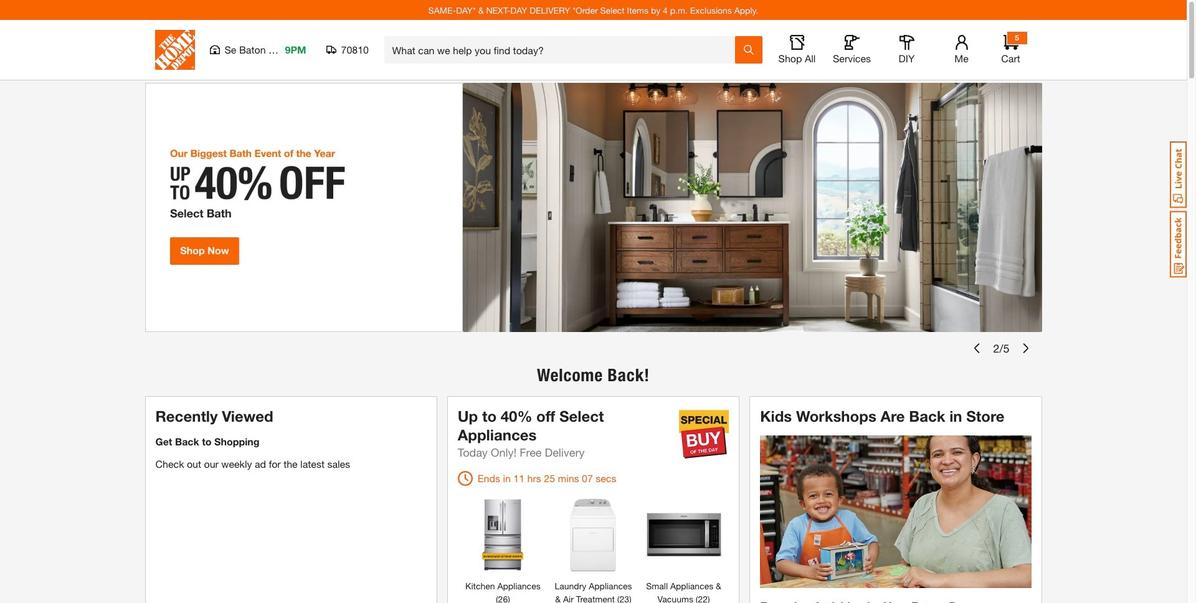 Task type: vqa. For each thing, say whether or not it's contained in the screenshot.
What can we help you find today? 'search box'
yes



Task type: describe. For each thing, give the bounding box(es) containing it.
the home depot logo image
[[155, 30, 195, 70]]

small appliances & vacuums  product image image
[[645, 496, 722, 573]]

previous slide image
[[972, 343, 982, 353]]

kids workshops image
[[760, 436, 1031, 588]]

What can we help you find today? search field
[[392, 37, 734, 63]]



Task type: locate. For each thing, give the bounding box(es) containing it.
next slide image
[[1021, 343, 1031, 353]]

laundry appliances & air treatment product image image
[[555, 496, 632, 573]]

live chat image
[[1170, 141, 1187, 208]]

feedback link image
[[1170, 211, 1187, 278]]

our biggest bath event of the year up to 40% off select bath image
[[145, 83, 1042, 332]]

kitchen appliances  product image image
[[464, 496, 542, 573]]

special buy logo image
[[679, 409, 729, 459]]



